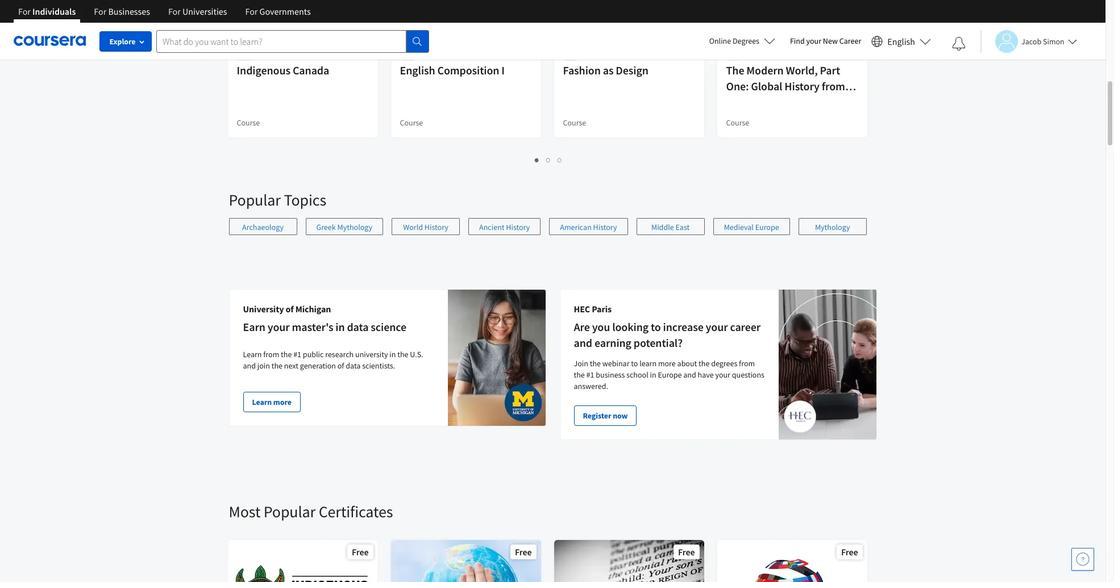 Task type: locate. For each thing, give the bounding box(es) containing it.
#1 up next
[[293, 350, 301, 360]]

0 horizontal spatial #1
[[293, 350, 301, 360]]

career
[[840, 36, 862, 46]]

1 free from the left
[[352, 547, 369, 558]]

1 horizontal spatial more
[[658, 359, 676, 369]]

ancient history
[[479, 222, 530, 233]]

0 vertical spatial english
[[888, 36, 915, 47]]

history right american
[[593, 222, 617, 233]]

ancient
[[479, 222, 505, 233]]

1 horizontal spatial mythology
[[815, 222, 850, 233]]

1 horizontal spatial english
[[888, 36, 915, 47]]

your left career
[[706, 320, 728, 334]]

american
[[560, 222, 592, 233]]

next slide image
[[883, 15, 910, 42]]

2 horizontal spatial and
[[684, 370, 696, 380]]

1 horizontal spatial to
[[651, 320, 661, 334]]

the museum of modern art image
[[563, 47, 577, 61]]

middle
[[652, 222, 674, 233]]

2 horizontal spatial from
[[822, 79, 845, 93]]

jacob
[[1022, 36, 1042, 46]]

university of alberta
[[256, 47, 323, 57]]

chevron down image
[[44, 17, 52, 25]]

0 vertical spatial learn
[[243, 350, 262, 360]]

english right career
[[888, 36, 915, 47]]

learn from the #1 public research university in the u.s. and join the next generation of data scientists.
[[243, 350, 423, 371]]

english down "duke university" image
[[400, 63, 435, 77]]

the
[[281, 350, 292, 360], [398, 350, 409, 360], [590, 359, 601, 369], [699, 359, 710, 369], [272, 361, 283, 371], [574, 370, 585, 380]]

1 vertical spatial list
[[229, 218, 877, 247]]

individuals
[[32, 6, 76, 17]]

0 horizontal spatial and
[[243, 361, 256, 371]]

data
[[347, 320, 369, 334], [346, 361, 361, 371]]

your right earn
[[268, 320, 290, 334]]

join
[[257, 361, 270, 371]]

0 horizontal spatial more
[[273, 397, 292, 408]]

most popular certificates
[[229, 502, 393, 522]]

medieval europe
[[724, 222, 779, 233]]

find your new career
[[790, 36, 862, 46]]

data left science
[[347, 320, 369, 334]]

register now
[[583, 411, 628, 421]]

2 vertical spatial to
[[631, 359, 638, 369]]

for left businesses
[[94, 6, 106, 17]]

more
[[658, 359, 676, 369], [273, 397, 292, 408]]

1 vertical spatial data
[[346, 361, 361, 371]]

2 vertical spatial of
[[338, 361, 344, 371]]

explore button
[[99, 31, 152, 52]]

1 vertical spatial of
[[286, 304, 294, 315]]

0 horizontal spatial from
[[263, 350, 279, 360]]

1 list from the top
[[229, 154, 868, 167]]

1 horizontal spatial and
[[574, 336, 592, 350]]

and left join
[[243, 361, 256, 371]]

What do you want to learn? text field
[[156, 30, 407, 53]]

topics
[[284, 190, 326, 210]]

0 vertical spatial data
[[347, 320, 369, 334]]

0 horizontal spatial to
[[631, 359, 638, 369]]

university inside university of michigan earn your master's in data science
[[243, 304, 284, 315]]

0 horizontal spatial in
[[336, 320, 345, 334]]

one:
[[726, 79, 749, 93]]

your down "degrees"
[[715, 370, 731, 380]]

1 vertical spatial english
[[400, 63, 435, 77]]

in up scientists.
[[390, 350, 396, 360]]

banner navigation
[[9, 0, 320, 31]]

1 vertical spatial learn
[[252, 397, 272, 408]]

0 vertical spatial list
[[229, 154, 868, 167]]

#1 up answered.
[[586, 370, 594, 380]]

2 course from the left
[[400, 118, 423, 128]]

data inside learn from the #1 public research university in the u.s. and join the next generation of data scientists.
[[346, 361, 361, 371]]

course for indigenous canada
[[237, 118, 260, 128]]

to up school
[[631, 359, 638, 369]]

fashion
[[563, 63, 601, 77]]

more down next
[[273, 397, 292, 408]]

school
[[627, 370, 649, 380]]

for for universities
[[168, 6, 181, 17]]

1 vertical spatial in
[[390, 350, 396, 360]]

have
[[698, 370, 714, 380]]

of down research
[[338, 361, 344, 371]]

university up earn
[[243, 304, 284, 315]]

more right learn
[[658, 359, 676, 369]]

0 vertical spatial europe
[[755, 222, 779, 233]]

global
[[751, 79, 783, 93]]

0 horizontal spatial mythology
[[337, 222, 372, 233]]

middle east
[[652, 222, 690, 233]]

course for fashion as design
[[563, 118, 586, 128]]

for individuals
[[18, 6, 76, 17]]

questions
[[732, 370, 765, 380]]

course
[[237, 118, 260, 128], [400, 118, 423, 128], [563, 118, 586, 128], [726, 118, 750, 128]]

from inside join the webinar to learn more about the degrees from the #1 business school in europe and have your questions answered.
[[739, 359, 755, 369]]

register
[[583, 411, 611, 421]]

from up questions
[[739, 359, 755, 369]]

1 horizontal spatial europe
[[755, 222, 779, 233]]

university for university of michigan earn your master's in data science
[[243, 304, 284, 315]]

0 vertical spatial more
[[658, 359, 676, 369]]

popular right most
[[264, 502, 316, 522]]

2 for from the left
[[94, 6, 106, 17]]

europe down about
[[658, 370, 682, 380]]

1
[[535, 155, 540, 165]]

3 button
[[554, 154, 566, 167]]

1 vertical spatial europe
[[658, 370, 682, 380]]

of inside learn from the #1 public research university in the u.s. and join the next generation of data scientists.
[[338, 361, 344, 371]]

for left universities
[[168, 6, 181, 17]]

free
[[352, 547, 369, 558], [515, 547, 532, 558], [678, 547, 695, 558], [841, 547, 858, 558]]

popular inside most popular certificates carousel element
[[264, 502, 316, 522]]

europe
[[755, 222, 779, 233], [658, 370, 682, 380]]

4 for from the left
[[245, 6, 258, 17]]

learn down join
[[252, 397, 272, 408]]

indigenous
[[237, 63, 291, 77]]

1 horizontal spatial from
[[739, 359, 755, 369]]

more inside join the webinar to learn more about the degrees from the #1 business school in europe and have your questions answered.
[[658, 359, 676, 369]]

3 free link from the left
[[553, 540, 705, 583]]

history right world
[[425, 222, 449, 233]]

to up potential?
[[651, 320, 661, 334]]

0 vertical spatial popular
[[229, 190, 281, 210]]

are you looking to increase your career and earning potential? link
[[574, 320, 761, 350]]

canada
[[293, 63, 329, 77]]

3 course from the left
[[563, 118, 586, 128]]

history down world,
[[785, 79, 820, 93]]

popular topics
[[229, 190, 326, 210]]

design
[[616, 63, 649, 77]]

3 for from the left
[[168, 6, 181, 17]]

in
[[336, 320, 345, 334], [390, 350, 396, 360], [650, 370, 656, 380]]

and down about
[[684, 370, 696, 380]]

europe right the medieval
[[755, 222, 779, 233]]

2 vertical spatial in
[[650, 370, 656, 380]]

english composition i
[[400, 63, 505, 77]]

free link
[[227, 540, 379, 583], [390, 540, 542, 583], [553, 540, 705, 583], [716, 540, 868, 583]]

show notifications image
[[952, 37, 966, 51]]

of left michigan
[[286, 304, 294, 315]]

learn inside learn from the #1 public research university in the u.s. and join the next generation of data scientists.
[[243, 350, 262, 360]]

popular up archaeology link
[[229, 190, 281, 210]]

2 horizontal spatial in
[[650, 370, 656, 380]]

your inside university of michigan earn your master's in data science
[[268, 320, 290, 334]]

english
[[888, 36, 915, 47], [400, 63, 435, 77]]

greek mythology
[[316, 222, 372, 233]]

duke university
[[419, 47, 471, 57]]

for left 'individuals'
[[18, 6, 31, 17]]

from inside learn from the #1 public research university in the u.s. and join the next generation of data scientists.
[[263, 350, 279, 360]]

of left alberta
[[291, 47, 297, 57]]

and
[[574, 336, 592, 350], [243, 361, 256, 371], [684, 370, 696, 380]]

medieval
[[724, 222, 754, 233]]

None search field
[[156, 30, 429, 53]]

history right the "ancient"
[[506, 222, 530, 233]]

#1 inside learn from the #1 public research university in the u.s. and join the next generation of data scientists.
[[293, 350, 301, 360]]

0 horizontal spatial europe
[[658, 370, 682, 380]]

3
[[558, 155, 562, 165]]

0 vertical spatial of
[[291, 47, 297, 57]]

from up join
[[263, 350, 279, 360]]

for
[[18, 6, 31, 17], [94, 6, 106, 17], [168, 6, 181, 17], [245, 6, 258, 17]]

0 vertical spatial #1
[[293, 350, 301, 360]]

in right master's
[[336, 320, 345, 334]]

find
[[790, 36, 805, 46]]

about
[[677, 359, 697, 369]]

for for governments
[[245, 6, 258, 17]]

businesses
[[108, 6, 150, 17]]

most
[[229, 502, 261, 522]]

english for english
[[888, 36, 915, 47]]

learn for learn from the #1 public research university in the u.s. and join the next generation of data scientists.
[[243, 350, 262, 360]]

4 course from the left
[[726, 118, 750, 128]]

1 vertical spatial #1
[[586, 370, 594, 380]]

from down part
[[822, 79, 845, 93]]

0 vertical spatial to
[[752, 95, 762, 109]]

0 horizontal spatial english
[[400, 63, 435, 77]]

to inside join the webinar to learn more about the degrees from the #1 business school in europe and have your questions answered.
[[631, 359, 638, 369]]

to left "1910"
[[752, 95, 762, 109]]

american history
[[560, 222, 617, 233]]

for left governments
[[245, 6, 258, 17]]

1 for from the left
[[18, 6, 31, 17]]

1 horizontal spatial #1
[[586, 370, 594, 380]]

mythology link
[[799, 218, 867, 235]]

1 vertical spatial to
[[651, 320, 661, 334]]

learn up join
[[243, 350, 262, 360]]

1 vertical spatial popular
[[264, 502, 316, 522]]

world history
[[403, 222, 449, 233]]

list
[[229, 154, 868, 167], [229, 218, 877, 247]]

data down research
[[346, 361, 361, 371]]

europe inside join the webinar to learn more about the degrees from the #1 business school in europe and have your questions answered.
[[658, 370, 682, 380]]

0 vertical spatial in
[[336, 320, 345, 334]]

university up indigenous
[[256, 47, 289, 57]]

in down learn
[[650, 370, 656, 380]]

europe inside medieval europe link
[[755, 222, 779, 233]]

1 horizontal spatial in
[[390, 350, 396, 360]]

1760
[[726, 95, 749, 109]]

history
[[785, 79, 820, 93], [425, 222, 449, 233], [506, 222, 530, 233], [593, 222, 617, 233]]

2 horizontal spatial to
[[752, 95, 762, 109]]

modern
[[747, 63, 784, 77]]

world
[[403, 222, 423, 233]]

2 list from the top
[[229, 218, 877, 247]]

for for individuals
[[18, 6, 31, 17]]

world,
[[786, 63, 818, 77]]

governments
[[260, 6, 311, 17]]

1 vertical spatial more
[[273, 397, 292, 408]]

english inside button
[[888, 36, 915, 47]]

and inside learn from the #1 public research university in the u.s. and join the next generation of data scientists.
[[243, 361, 256, 371]]

of
[[291, 47, 297, 57], [286, 304, 294, 315], [338, 361, 344, 371]]

degrees
[[711, 359, 738, 369]]

of inside university of michigan earn your master's in data science
[[286, 304, 294, 315]]

alberta
[[299, 47, 323, 57]]

1 course from the left
[[237, 118, 260, 128]]

and down are
[[574, 336, 592, 350]]

paris
[[592, 304, 612, 315]]

find your new career link
[[785, 34, 867, 48]]

ancient history link
[[469, 218, 541, 235]]

english button
[[867, 23, 936, 60]]

archaeology
[[242, 222, 284, 233]]



Task type: vqa. For each thing, say whether or not it's contained in the screenshot.
such
no



Task type: describe. For each thing, give the bounding box(es) containing it.
from inside the modern world, part one: global history from 1760 to 1910
[[822, 79, 845, 93]]

you
[[592, 320, 610, 334]]

4 free from the left
[[841, 547, 858, 558]]

answered.
[[574, 381, 608, 392]]

public
[[303, 350, 324, 360]]

webinar
[[603, 359, 630, 369]]

increase
[[663, 320, 704, 334]]

2 mythology from the left
[[815, 222, 850, 233]]

master's
[[292, 320, 333, 334]]

for governments
[[245, 6, 311, 17]]

i
[[502, 63, 505, 77]]

1 mythology from the left
[[337, 222, 372, 233]]

research
[[325, 350, 354, 360]]

duke university image
[[400, 47, 414, 61]]

jacob simon
[[1022, 36, 1065, 46]]

potential?
[[634, 336, 683, 350]]

in inside learn from the #1 public research university in the u.s. and join the next generation of data scientists.
[[390, 350, 396, 360]]

history for american history
[[593, 222, 617, 233]]

your right find
[[806, 36, 822, 46]]

degrees
[[733, 36, 760, 46]]

are
[[574, 320, 590, 334]]

university of virginia image
[[726, 47, 741, 61]]

world history link
[[392, 218, 460, 235]]

medieval europe link
[[713, 218, 790, 235]]

list containing 1
[[229, 154, 868, 167]]

course for english composition i
[[400, 118, 423, 128]]

english for english composition i
[[400, 63, 435, 77]]

michigan
[[295, 304, 331, 315]]

data inside university of michigan earn your master's in data science
[[347, 320, 369, 334]]

explore
[[109, 36, 136, 47]]

hec paris are you looking to increase your career and earning potential?
[[574, 304, 761, 350]]

certificates
[[319, 502, 393, 522]]

science
[[371, 320, 406, 334]]

online degrees
[[709, 36, 760, 46]]

university of alberta image
[[237, 47, 251, 61]]

archaeology link
[[229, 218, 297, 235]]

register now link
[[574, 406, 637, 426]]

for businesses
[[94, 6, 150, 17]]

your inside hec paris are you looking to increase your career and earning potential?
[[706, 320, 728, 334]]

composition
[[437, 63, 499, 77]]

and inside hec paris are you looking to increase your career and earning potential?
[[574, 336, 592, 350]]

history inside the modern world, part one: global history from 1760 to 1910
[[785, 79, 820, 93]]

hec
[[574, 304, 590, 315]]

jacob simon button
[[981, 30, 1077, 53]]

looking
[[612, 320, 649, 334]]

in inside join the webinar to learn more about the degrees from the #1 business school in europe and have your questions answered.
[[650, 370, 656, 380]]

earn your master's in data science link
[[243, 320, 406, 334]]

simon
[[1043, 36, 1065, 46]]

of for university of alberta
[[291, 47, 297, 57]]

the
[[726, 63, 744, 77]]

university up english composition i in the top of the page
[[437, 47, 471, 57]]

list containing archaeology
[[229, 218, 877, 247]]

2 free link from the left
[[390, 540, 542, 583]]

help center image
[[1076, 553, 1090, 567]]

your inside join the webinar to learn more about the degrees from the #1 business school in europe and have your questions answered.
[[715, 370, 731, 380]]

business
[[596, 370, 625, 380]]

learn for learn more
[[252, 397, 272, 408]]

history for world history
[[425, 222, 449, 233]]

now
[[613, 411, 628, 421]]

new
[[823, 36, 838, 46]]

online degrees button
[[700, 28, 785, 53]]

3 free from the left
[[678, 547, 695, 558]]

4 free link from the left
[[716, 540, 868, 583]]

#1 inside join the webinar to learn more about the degrees from the #1 business school in europe and have your questions answered.
[[586, 370, 594, 380]]

of for university of michigan earn your master's in data science
[[286, 304, 294, 315]]

american history link
[[549, 218, 628, 235]]

join the webinar to learn more about the degrees from the #1 business school in europe and have your questions answered.
[[574, 359, 765, 392]]

learn more link
[[243, 392, 301, 413]]

most popular certificates carousel element
[[223, 468, 1114, 583]]

to inside hec paris are you looking to increase your career and earning potential?
[[651, 320, 661, 334]]

as
[[603, 63, 614, 77]]

next
[[284, 361, 298, 371]]

history for ancient history
[[506, 222, 530, 233]]

for universities
[[168, 6, 227, 17]]

indigenous canada
[[237, 63, 329, 77]]

to inside the modern world, part one: global history from 1760 to 1910
[[752, 95, 762, 109]]

join
[[574, 359, 588, 369]]

in inside university of michigan earn your master's in data science
[[336, 320, 345, 334]]

for for businesses
[[94, 6, 106, 17]]

scientists.
[[362, 361, 395, 371]]

learn more
[[252, 397, 292, 408]]

online
[[709, 36, 731, 46]]

2 button
[[543, 154, 554, 167]]

u.s.
[[410, 350, 423, 360]]

learn
[[640, 359, 657, 369]]

duke
[[419, 47, 436, 57]]

greek mythology link
[[306, 218, 383, 235]]

earning
[[595, 336, 632, 350]]

middle east link
[[637, 218, 705, 235]]

university
[[355, 350, 388, 360]]

course for the modern world, part one: global history from 1760 to 1910
[[726, 118, 750, 128]]

part
[[820, 63, 840, 77]]

university of michigan earn your master's in data science
[[243, 304, 406, 334]]

east
[[676, 222, 690, 233]]

the modern world, part one: global history from 1760 to 1910
[[726, 63, 845, 109]]

fashion as design
[[563, 63, 649, 77]]

career
[[730, 320, 761, 334]]

2 free from the left
[[515, 547, 532, 558]]

1 free link from the left
[[227, 540, 379, 583]]

coursera image
[[14, 32, 86, 50]]

1 button
[[532, 154, 543, 167]]

2
[[546, 155, 551, 165]]

and inside join the webinar to learn more about the degrees from the #1 business school in europe and have your questions answered.
[[684, 370, 696, 380]]

university for university of alberta
[[256, 47, 289, 57]]

earn
[[243, 320, 265, 334]]



